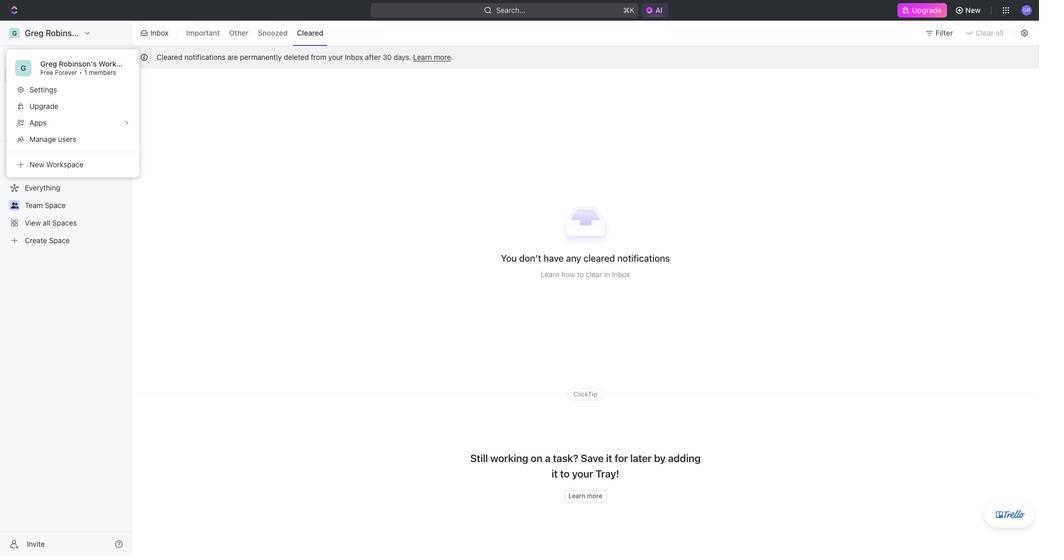Task type: vqa. For each thing, say whether or not it's contained in the screenshot.
link
no



Task type: locate. For each thing, give the bounding box(es) containing it.
more right days.
[[434, 53, 451, 62]]

workspace
[[90, 28, 133, 38], [99, 59, 137, 68], [46, 160, 83, 169]]

1 vertical spatial cleared
[[157, 53, 183, 62]]

robinson's up 1
[[59, 59, 97, 68]]

1 vertical spatial to
[[560, 469, 570, 481]]

free
[[40, 69, 53, 77]]

cleared
[[297, 29, 323, 37], [157, 53, 183, 62]]

greg robinson's workspace up home link
[[25, 28, 133, 38]]

g inside sidebar navigation
[[12, 29, 17, 37]]

manage users button
[[11, 131, 135, 148]]

learn more link
[[413, 53, 451, 62], [565, 491, 607, 503]]

1 horizontal spatial learn more link
[[565, 491, 607, 503]]

robinson's
[[46, 28, 88, 38], [59, 59, 97, 68]]

spaces
[[8, 168, 30, 175]]

0 horizontal spatial your
[[328, 53, 343, 62]]

cleared notifications are permanently deleted from your inbox after 30 days. learn more .
[[157, 53, 453, 62]]

clear all button
[[961, 25, 1010, 41]]

greg robinson's workspace, , element inside sidebar navigation
[[9, 28, 20, 38]]

task?
[[553, 453, 579, 465]]

0 horizontal spatial upgrade
[[29, 102, 58, 111]]

learn more
[[569, 493, 602, 501]]

it down task?
[[552, 469, 558, 481]]

all
[[996, 28, 1004, 37]]

notifications
[[184, 53, 226, 62], [617, 254, 670, 264]]

it
[[606, 453, 612, 465], [552, 469, 558, 481]]

0 vertical spatial upgrade
[[912, 6, 942, 14]]

your right from
[[328, 53, 343, 62]]

docs link
[[4, 85, 127, 102]]

your inside still working on a task? save it for later by adding it to your tray!
[[572, 469, 593, 481]]

0 horizontal spatial g
[[12, 29, 17, 37]]

it left "for"
[[606, 453, 612, 465]]

greg inside sidebar navigation
[[25, 28, 44, 38]]

0 vertical spatial learn
[[413, 53, 432, 62]]

learn right days.
[[413, 53, 432, 62]]

upgrade
[[912, 6, 942, 14], [29, 102, 58, 111]]

1 vertical spatial learn
[[541, 271, 560, 279]]

dashboards
[[25, 107, 65, 115]]

0 horizontal spatial learn more link
[[413, 53, 451, 62]]

apps
[[29, 118, 47, 127]]

docs
[[25, 89, 42, 98]]

0 vertical spatial cleared
[[297, 29, 323, 37]]

1 horizontal spatial it
[[606, 453, 612, 465]]

notifications right cleared
[[617, 254, 670, 264]]

greg up home
[[25, 28, 44, 38]]

0 vertical spatial g
[[12, 29, 17, 37]]

0 vertical spatial it
[[606, 453, 612, 465]]

1 horizontal spatial g
[[21, 64, 26, 72]]

2 horizontal spatial learn
[[569, 493, 585, 501]]

1 vertical spatial workspace
[[99, 59, 137, 68]]

adding
[[668, 453, 701, 465]]

robinson's up home link
[[46, 28, 88, 38]]

important
[[186, 29, 220, 37]]

manage
[[29, 135, 56, 144]]

cleared inside button
[[297, 29, 323, 37]]

new down the favorites
[[29, 160, 44, 169]]

0 vertical spatial greg robinson's workspace, , element
[[9, 28, 20, 38]]

1 horizontal spatial to
[[577, 271, 584, 279]]

upgrade down settings
[[29, 102, 58, 111]]

still working on a task? save it for later by adding it to your tray!
[[470, 453, 701, 481]]

0 horizontal spatial more
[[434, 53, 451, 62]]

tree
[[4, 180, 127, 249]]

greg up free
[[40, 59, 57, 68]]

you don't have any cleared notifications
[[501, 254, 670, 264]]

2 vertical spatial learn
[[569, 493, 585, 501]]

learn more link down still working on a task? save it for later by adding it to your tray!
[[565, 491, 607, 503]]

learn down still working on a task? save it for later by adding it to your tray!
[[569, 493, 585, 501]]

to
[[577, 271, 584, 279], [560, 469, 570, 481]]

2 vertical spatial workspace
[[46, 160, 83, 169]]

0 horizontal spatial learn
[[413, 53, 432, 62]]

0 vertical spatial greg
[[25, 28, 44, 38]]

greg robinson's workspace up 1
[[40, 59, 137, 68]]

learn
[[413, 53, 432, 62], [541, 271, 560, 279], [569, 493, 585, 501]]

1 vertical spatial new
[[29, 160, 44, 169]]

manage users
[[29, 135, 76, 144]]

greg robinson's workspace
[[25, 28, 133, 38], [40, 59, 137, 68]]

cleared button
[[293, 25, 327, 41]]

inbox left important
[[150, 28, 169, 37]]

0 vertical spatial greg robinson's workspace
[[25, 28, 133, 38]]

dashboards link
[[4, 103, 127, 119]]

users
[[58, 135, 76, 144]]

greg robinson's workspace, , element
[[9, 28, 20, 38], [15, 60, 32, 77]]

0 horizontal spatial it
[[552, 469, 558, 481]]

learn for learn more
[[569, 493, 585, 501]]

inbox up settings
[[25, 71, 43, 80]]

1 vertical spatial it
[[552, 469, 558, 481]]

new up the clear at the top right
[[966, 6, 981, 14]]

notifications down important button
[[184, 53, 226, 62]]

more
[[434, 53, 451, 62], [587, 493, 602, 501]]

save
[[581, 453, 604, 465]]

inbox right in
[[612, 271, 630, 279]]

from
[[311, 53, 326, 62]]

your down save
[[572, 469, 593, 481]]

greg
[[25, 28, 44, 38], [40, 59, 57, 68]]

your
[[328, 53, 343, 62], [572, 469, 593, 481]]

workspace inside sidebar navigation
[[90, 28, 133, 38]]

0 vertical spatial workspace
[[90, 28, 133, 38]]

0 horizontal spatial new
[[29, 160, 44, 169]]

1 vertical spatial learn more link
[[565, 491, 607, 503]]

1 vertical spatial robinson's
[[59, 59, 97, 68]]

snoozed button
[[254, 25, 291, 41]]

1 horizontal spatial your
[[572, 469, 593, 481]]

new
[[966, 6, 981, 14], [29, 160, 44, 169]]

1 vertical spatial more
[[587, 493, 602, 501]]

0 horizontal spatial notifications
[[184, 53, 226, 62]]

clear
[[976, 28, 994, 37]]

1 vertical spatial your
[[572, 469, 593, 481]]

30
[[383, 53, 392, 62]]

upgrade left new button
[[912, 6, 942, 14]]

0 vertical spatial robinson's
[[46, 28, 88, 38]]

1 horizontal spatial notifications
[[617, 254, 670, 264]]

inbox link
[[4, 68, 127, 84]]

tree inside sidebar navigation
[[4, 180, 127, 249]]

tray!
[[596, 469, 619, 481]]

have
[[544, 254, 564, 264]]

home
[[25, 54, 45, 63]]

learn more link right days.
[[413, 53, 451, 62]]

tab list
[[180, 19, 329, 48]]

0 horizontal spatial to
[[560, 469, 570, 481]]

new for new workspace
[[29, 160, 44, 169]]

to right "how"
[[577, 271, 584, 279]]

more down tray!
[[587, 493, 602, 501]]

to down task?
[[560, 469, 570, 481]]

inbox
[[150, 28, 169, 37], [345, 53, 363, 62], [25, 71, 43, 80], [612, 271, 630, 279]]

0 vertical spatial new
[[966, 6, 981, 14]]

1 vertical spatial upgrade
[[29, 102, 58, 111]]

0 vertical spatial more
[[434, 53, 451, 62]]

g
[[12, 29, 17, 37], [21, 64, 26, 72]]

1 horizontal spatial new
[[966, 6, 981, 14]]

other button
[[226, 25, 252, 41]]

learn down have
[[541, 271, 560, 279]]

0 horizontal spatial cleared
[[157, 53, 183, 62]]

working
[[490, 453, 528, 465]]

1 vertical spatial greg robinson's workspace, , element
[[15, 60, 32, 77]]

1 horizontal spatial learn
[[541, 271, 560, 279]]

1 horizontal spatial cleared
[[297, 29, 323, 37]]



Task type: describe. For each thing, give the bounding box(es) containing it.
inbox inside inbox link
[[25, 71, 43, 80]]

upgrade inside button
[[29, 102, 58, 111]]

cleared for cleared
[[297, 29, 323, 37]]

snoozed
[[258, 29, 288, 37]]

clear all
[[976, 28, 1004, 37]]

1 vertical spatial g
[[21, 64, 26, 72]]

home link
[[4, 50, 127, 67]]

cleared for cleared notifications are permanently deleted from your inbox after 30 days. learn more .
[[157, 53, 183, 62]]

learn for learn how to clear in inbox
[[541, 271, 560, 279]]

invite
[[27, 540, 45, 549]]

workspace inside button
[[46, 160, 83, 169]]

new button
[[951, 2, 987, 19]]

search...
[[496, 6, 525, 14]]

other
[[229, 29, 249, 37]]

by
[[654, 453, 666, 465]]

⌘k
[[623, 6, 634, 14]]

1 horizontal spatial more
[[587, 493, 602, 501]]

later
[[630, 453, 652, 465]]

to inside still working on a task? save it for later by adding it to your tray!
[[560, 469, 570, 481]]

upgrade link
[[898, 3, 947, 18]]

members
[[89, 69, 116, 77]]

important button
[[183, 25, 223, 41]]

1 vertical spatial greg
[[40, 59, 57, 68]]

are
[[227, 53, 238, 62]]

favorites button
[[4, 148, 40, 160]]

don't
[[519, 254, 541, 264]]

a
[[545, 453, 551, 465]]

cleared
[[584, 254, 615, 264]]

after
[[365, 53, 381, 62]]

learn how to clear in inbox link
[[541, 271, 630, 279]]

clear
[[586, 271, 602, 279]]

you
[[501, 254, 517, 264]]

0 vertical spatial your
[[328, 53, 343, 62]]

any
[[566, 254, 581, 264]]

tab list containing important
[[180, 19, 329, 48]]

for
[[615, 453, 628, 465]]

in
[[604, 271, 610, 279]]

greg robinson's workspace inside sidebar navigation
[[25, 28, 133, 38]]

deleted
[[284, 53, 309, 62]]

clicktip
[[574, 391, 598, 399]]

still
[[470, 453, 488, 465]]

new for new
[[966, 6, 981, 14]]

1
[[84, 69, 87, 77]]

learn how to clear in inbox
[[541, 271, 630, 279]]

new workspace button
[[11, 157, 135, 173]]

new workspace
[[29, 160, 83, 169]]

settings button
[[11, 82, 135, 98]]

favorites
[[8, 150, 36, 158]]

sidebar navigation
[[0, 21, 133, 557]]

1 vertical spatial greg robinson's workspace
[[40, 59, 137, 68]]

0 vertical spatial notifications
[[184, 53, 226, 62]]

permanently
[[240, 53, 282, 62]]

on
[[531, 453, 543, 465]]

0 vertical spatial learn more link
[[413, 53, 451, 62]]

free forever
[[40, 69, 77, 77]]

inbox left after
[[345, 53, 363, 62]]

days.
[[394, 53, 411, 62]]

apps button
[[11, 115, 135, 131]]

how
[[562, 271, 575, 279]]

settings
[[29, 85, 57, 94]]

robinson's inside sidebar navigation
[[46, 28, 88, 38]]

.
[[451, 53, 453, 62]]

1 members
[[84, 69, 116, 77]]

upgrade button
[[11, 98, 135, 115]]

forever
[[55, 69, 77, 77]]

1 vertical spatial notifications
[[617, 254, 670, 264]]

0 vertical spatial to
[[577, 271, 584, 279]]

1 horizontal spatial upgrade
[[912, 6, 942, 14]]



